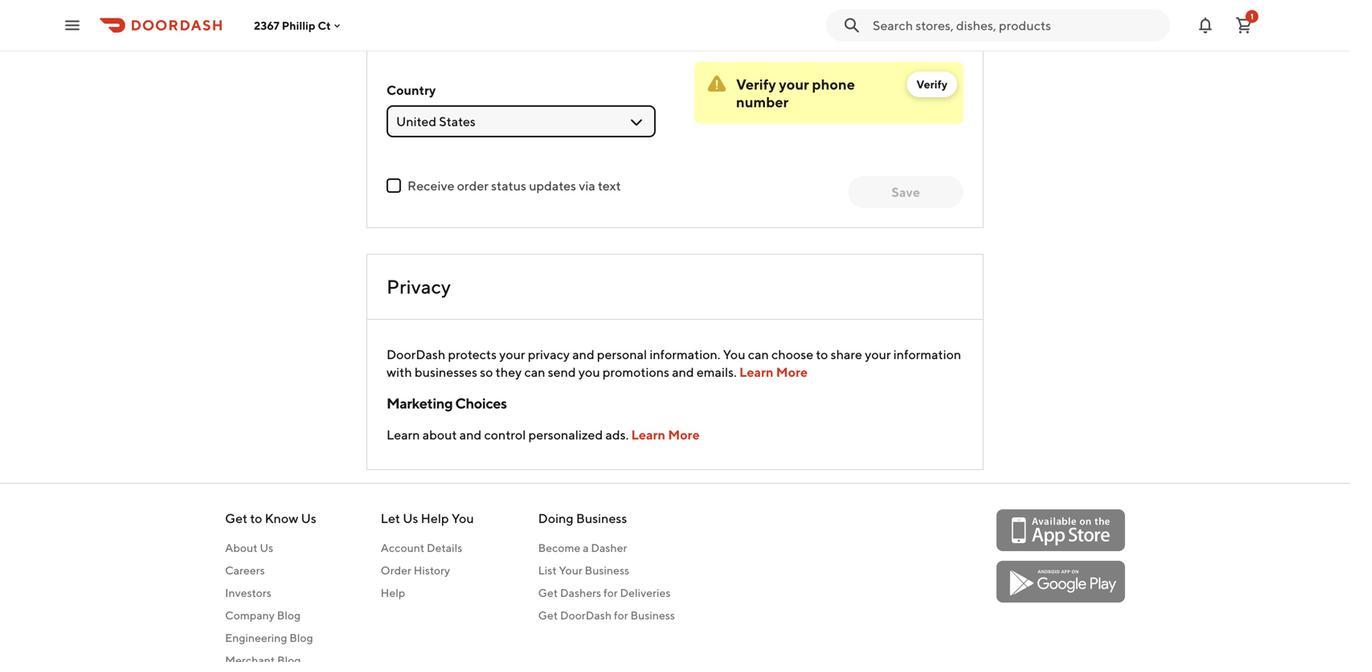Task type: vqa. For each thing, say whether or not it's contained in the screenshot.
bottommost $13.95
no



Task type: describe. For each thing, give the bounding box(es) containing it.
account
[[381, 541, 425, 555]]

choices
[[455, 395, 507, 412]]

get dashers for deliveries link
[[538, 585, 675, 601]]

privacy
[[387, 275, 451, 298]]

company blog
[[225, 609, 301, 622]]

you inside doordash protects your privacy and personal information. you can choose to share your information with businesses so they can send you promotions and emails.
[[723, 347, 746, 362]]

get dashers for deliveries
[[538, 586, 671, 600]]

1 horizontal spatial us
[[301, 511, 316, 526]]

1 button
[[1228, 9, 1260, 41]]

0 horizontal spatial and
[[460, 427, 482, 442]]

company
[[225, 609, 275, 622]]

list your business link
[[538, 563, 675, 579]]

for for doordash
[[614, 609, 628, 622]]

1 horizontal spatial learn
[[631, 427, 666, 442]]

get for get to know us
[[225, 511, 248, 526]]

engineering blog
[[225, 631, 313, 645]]

company blog link
[[225, 608, 316, 624]]

deliveries
[[620, 586, 671, 600]]

doordash protects your privacy and personal information. you can choose to share your information with businesses so they can send you promotions and emails.
[[387, 347, 961, 380]]

share
[[831, 347, 862, 362]]

order history
[[381, 564, 450, 577]]

notification bell image
[[1196, 16, 1215, 35]]

0 horizontal spatial your
[[499, 347, 525, 362]]

verify for verify your phone number
[[736, 76, 776, 93]]

learn more link for learn about and control personalized ads.
[[631, 427, 700, 442]]

ct
[[318, 19, 331, 32]]

phillip
[[282, 19, 315, 32]]

list
[[538, 564, 557, 577]]

about
[[225, 541, 258, 555]]

information.
[[650, 347, 721, 362]]

with
[[387, 365, 412, 380]]

you
[[579, 365, 600, 380]]

order history link
[[381, 563, 474, 579]]

account details link
[[381, 540, 474, 556]]

save
[[892, 184, 920, 200]]

personal
[[597, 347, 647, 362]]

about us
[[225, 541, 273, 555]]

0 vertical spatial business
[[576, 511, 627, 526]]

get doordash for business link
[[538, 608, 675, 624]]

account details
[[381, 541, 462, 555]]

dasher
[[591, 541, 627, 555]]

engineering
[[225, 631, 287, 645]]

engineering blog link
[[225, 630, 316, 646]]

1
[[1251, 12, 1254, 21]]

so
[[480, 365, 493, 380]]

promotions
[[603, 365, 670, 380]]

Store search: begin typing to search for stores available on DoorDash text field
[[873, 16, 1161, 34]]

0 horizontal spatial to
[[250, 511, 262, 526]]

2 items, open order cart image
[[1235, 16, 1254, 35]]

send
[[548, 365, 576, 380]]

privacy
[[528, 347, 570, 362]]

2367 phillip ct button
[[254, 19, 344, 32]]

to inside doordash protects your privacy and personal information. you can choose to share your information with businesses so they can send you promotions and emails.
[[816, 347, 828, 362]]

become a dasher link
[[538, 540, 675, 556]]

open menu image
[[63, 16, 82, 35]]

order
[[381, 564, 411, 577]]

learn more link for doordash protects your privacy and personal information. you can choose to share your information with businesses so they can send you promotions and emails.
[[739, 365, 808, 380]]

careers link
[[225, 563, 316, 579]]

marketing choices
[[387, 395, 507, 412]]

your
[[559, 564, 583, 577]]

country
[[387, 82, 436, 98]]

emails.
[[697, 365, 737, 380]]

learn more
[[739, 365, 808, 380]]

1 vertical spatial more
[[668, 427, 700, 442]]

verify button
[[907, 72, 957, 97]]

blog for engineering blog
[[289, 631, 313, 645]]

get for get dashers for deliveries
[[538, 586, 558, 600]]



Task type: locate. For each thing, give the bounding box(es) containing it.
number
[[736, 93, 789, 111]]

choose
[[772, 347, 814, 362]]

1 horizontal spatial to
[[816, 347, 828, 362]]

us right let
[[403, 511, 418, 526]]

0 horizontal spatial us
[[260, 541, 273, 555]]

via
[[579, 178, 595, 193]]

us up careers link
[[260, 541, 273, 555]]

1 horizontal spatial you
[[723, 347, 746, 362]]

and
[[572, 347, 595, 362], [672, 365, 694, 380], [460, 427, 482, 442]]

0 horizontal spatial help
[[381, 586, 405, 600]]

blog down investors link
[[277, 609, 301, 622]]

doordash down dashers
[[560, 609, 612, 622]]

0 vertical spatial help
[[421, 511, 449, 526]]

0 vertical spatial to
[[816, 347, 828, 362]]

your inside verify your phone number
[[779, 76, 809, 93]]

for down get dashers for deliveries link
[[614, 609, 628, 622]]

learn for learn about and control personalized ads. learn more
[[387, 427, 420, 442]]

1 horizontal spatial your
[[779, 76, 809, 93]]

become a dasher
[[538, 541, 627, 555]]

1 vertical spatial you
[[452, 511, 474, 526]]

0 horizontal spatial verify
[[736, 76, 776, 93]]

about
[[423, 427, 457, 442]]

more right ads.
[[668, 427, 700, 442]]

learn more link
[[739, 365, 808, 380], [631, 427, 700, 442]]

they
[[496, 365, 522, 380]]

verify your phone number status
[[694, 62, 964, 124]]

2367 phillip ct
[[254, 19, 331, 32]]

phone
[[812, 76, 855, 93]]

1 vertical spatial get
[[538, 586, 558, 600]]

and up you
[[572, 347, 595, 362]]

learn right ads.
[[631, 427, 666, 442]]

0 vertical spatial get
[[225, 511, 248, 526]]

1 vertical spatial for
[[614, 609, 628, 622]]

2 horizontal spatial your
[[865, 347, 891, 362]]

help up account details link
[[421, 511, 449, 526]]

0 horizontal spatial more
[[668, 427, 700, 442]]

0 vertical spatial can
[[748, 347, 769, 362]]

0 vertical spatial you
[[723, 347, 746, 362]]

protects
[[448, 347, 497, 362]]

doing
[[538, 511, 574, 526]]

for for dashers
[[604, 586, 618, 600]]

1 horizontal spatial learn more link
[[739, 365, 808, 380]]

1 vertical spatial help
[[381, 586, 405, 600]]

status
[[491, 178, 526, 193]]

business up become a dasher link at left
[[576, 511, 627, 526]]

receive order status updates via text
[[408, 178, 621, 193]]

let us help you
[[381, 511, 474, 526]]

learn right emails.
[[739, 365, 774, 380]]

2 horizontal spatial learn
[[739, 365, 774, 380]]

learn
[[739, 365, 774, 380], [387, 427, 420, 442], [631, 427, 666, 442]]

get
[[225, 511, 248, 526], [538, 586, 558, 600], [538, 609, 558, 622]]

0 vertical spatial and
[[572, 347, 595, 362]]

businesses
[[415, 365, 477, 380]]

1 horizontal spatial and
[[572, 347, 595, 362]]

1 vertical spatial doordash
[[560, 609, 612, 622]]

help link
[[381, 585, 474, 601]]

control
[[484, 427, 526, 442]]

1 horizontal spatial verify
[[917, 78, 948, 91]]

doordash inside doordash protects your privacy and personal information. you can choose to share your information with businesses so they can send you promotions and emails.
[[387, 347, 446, 362]]

verify
[[736, 76, 776, 93], [917, 78, 948, 91]]

2367
[[254, 19, 279, 32]]

1 vertical spatial blog
[[289, 631, 313, 645]]

let
[[381, 511, 400, 526]]

you
[[723, 347, 746, 362], [452, 511, 474, 526]]

verify up number at right top
[[736, 76, 776, 93]]

ads.
[[606, 427, 629, 442]]

you up details
[[452, 511, 474, 526]]

your right 'share'
[[865, 347, 891, 362]]

1 vertical spatial learn more link
[[631, 427, 700, 442]]

2 vertical spatial and
[[460, 427, 482, 442]]

become
[[538, 541, 581, 555]]

careers
[[225, 564, 265, 577]]

details
[[427, 541, 462, 555]]

verify inside button
[[917, 78, 948, 91]]

verify for verify
[[917, 78, 948, 91]]

more
[[776, 365, 808, 380], [668, 427, 700, 442]]

1 horizontal spatial can
[[748, 347, 769, 362]]

get for get doordash for business
[[538, 609, 558, 622]]

learn about and control personalized ads. learn more
[[387, 427, 700, 442]]

business down become a dasher link at left
[[585, 564, 629, 577]]

for
[[604, 586, 618, 600], [614, 609, 628, 622]]

to
[[816, 347, 828, 362], [250, 511, 262, 526]]

your up number at right top
[[779, 76, 809, 93]]

0 horizontal spatial learn
[[387, 427, 420, 442]]

save button
[[848, 176, 964, 208]]

1 horizontal spatial more
[[776, 365, 808, 380]]

history
[[414, 564, 450, 577]]

to left 'share'
[[816, 347, 828, 362]]

verify down the "phone number" telephone field
[[917, 78, 948, 91]]

learn more link right ads.
[[631, 427, 700, 442]]

marketing
[[387, 395, 453, 412]]

doing business
[[538, 511, 627, 526]]

and right 'about'
[[460, 427, 482, 442]]

us right know
[[301, 511, 316, 526]]

Receive order status updates via text checkbox
[[387, 178, 401, 193]]

doordash
[[387, 347, 446, 362], [560, 609, 612, 622]]

information
[[894, 347, 961, 362]]

learn for learn more
[[739, 365, 774, 380]]

0 vertical spatial doordash
[[387, 347, 446, 362]]

investors
[[225, 586, 271, 600]]

text
[[598, 178, 621, 193]]

know
[[265, 511, 298, 526]]

2 vertical spatial business
[[631, 609, 675, 622]]

can up learn more
[[748, 347, 769, 362]]

order
[[457, 178, 489, 193]]

a
[[583, 541, 589, 555]]

for down 'list your business' link
[[604, 586, 618, 600]]

to left know
[[250, 511, 262, 526]]

1 vertical spatial and
[[672, 365, 694, 380]]

0 horizontal spatial you
[[452, 511, 474, 526]]

business
[[576, 511, 627, 526], [585, 564, 629, 577], [631, 609, 675, 622]]

0 horizontal spatial learn more link
[[631, 427, 700, 442]]

2 vertical spatial get
[[538, 609, 558, 622]]

0 vertical spatial for
[[604, 586, 618, 600]]

2 horizontal spatial us
[[403, 511, 418, 526]]

get to know us
[[225, 511, 316, 526]]

and down information.
[[672, 365, 694, 380]]

learn more link down choose
[[739, 365, 808, 380]]

help down 'order'
[[381, 586, 405, 600]]

0 horizontal spatial can
[[524, 365, 545, 380]]

doordash up the with
[[387, 347, 446, 362]]

1 vertical spatial can
[[524, 365, 545, 380]]

1 horizontal spatial help
[[421, 511, 449, 526]]

business down deliveries
[[631, 609, 675, 622]]

blog down company blog link
[[289, 631, 313, 645]]

2 horizontal spatial and
[[672, 365, 694, 380]]

can down privacy
[[524, 365, 545, 380]]

help
[[421, 511, 449, 526], [381, 586, 405, 600]]

dashers
[[560, 586, 601, 600]]

us for let us help you
[[403, 511, 418, 526]]

blog for company blog
[[277, 609, 301, 622]]

your up they
[[499, 347, 525, 362]]

list your business
[[538, 564, 629, 577]]

updates
[[529, 178, 576, 193]]

investors link
[[225, 585, 316, 601]]

more down choose
[[776, 365, 808, 380]]

personalized
[[529, 427, 603, 442]]

0 vertical spatial more
[[776, 365, 808, 380]]

1 horizontal spatial doordash
[[560, 609, 612, 622]]

you up emails.
[[723, 347, 746, 362]]

blog
[[277, 609, 301, 622], [289, 631, 313, 645]]

Phone Number telephone field
[[813, 18, 954, 35]]

0 horizontal spatial doordash
[[387, 347, 446, 362]]

verify your phone number
[[736, 76, 855, 111]]

0 vertical spatial blog
[[277, 609, 301, 622]]

your
[[779, 76, 809, 93], [499, 347, 525, 362], [865, 347, 891, 362]]

learn down marketing
[[387, 427, 420, 442]]

1 vertical spatial business
[[585, 564, 629, 577]]

us inside "link"
[[260, 541, 273, 555]]

us
[[301, 511, 316, 526], [403, 511, 418, 526], [260, 541, 273, 555]]

us for about us
[[260, 541, 273, 555]]

get doordash for business
[[538, 609, 675, 622]]

receive
[[408, 178, 455, 193]]

about us link
[[225, 540, 316, 556]]

0 vertical spatial learn more link
[[739, 365, 808, 380]]

verify inside verify your phone number
[[736, 76, 776, 93]]

1 vertical spatial to
[[250, 511, 262, 526]]



